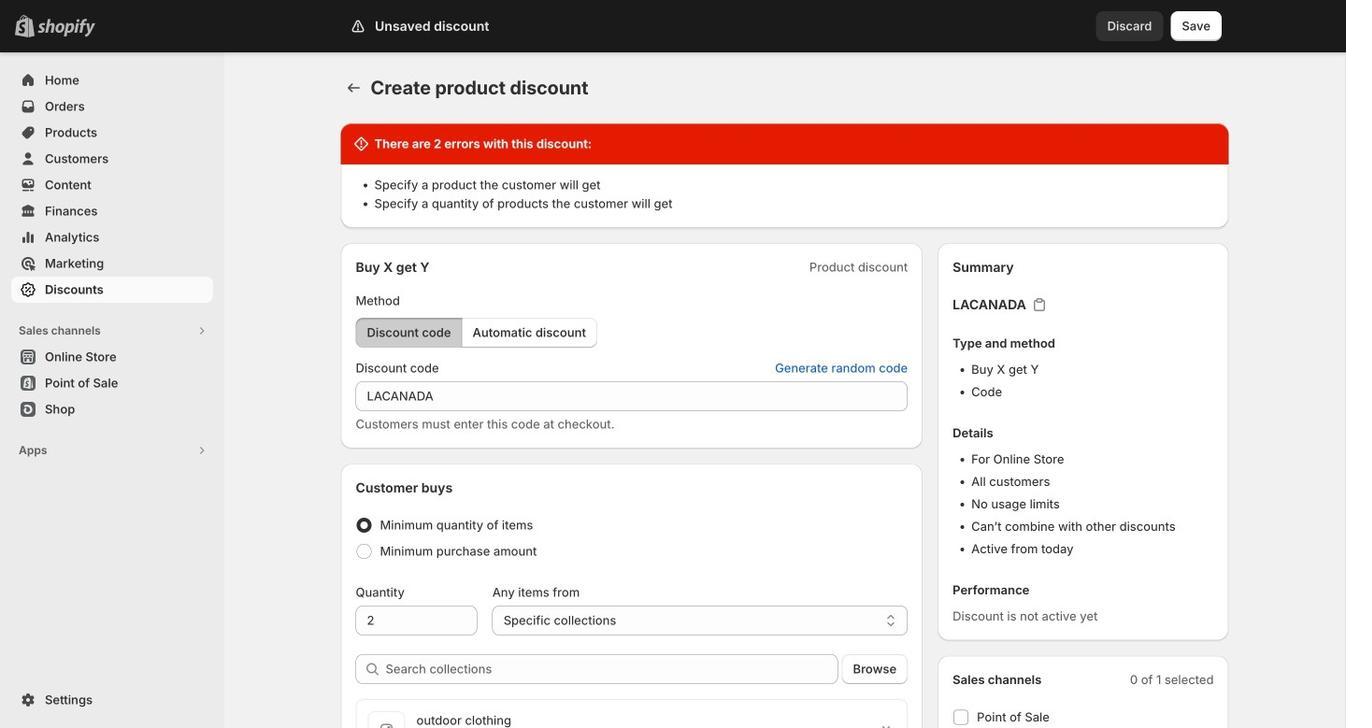 Task type: locate. For each thing, give the bounding box(es) containing it.
None text field
[[356, 381, 908, 411]]

shopify image
[[37, 18, 95, 37]]

None text field
[[356, 606, 477, 636]]



Task type: vqa. For each thing, say whether or not it's contained in the screenshot.
add a custom domain 'group' at bottom
no



Task type: describe. For each thing, give the bounding box(es) containing it.
Search collections text field
[[386, 654, 838, 684]]



